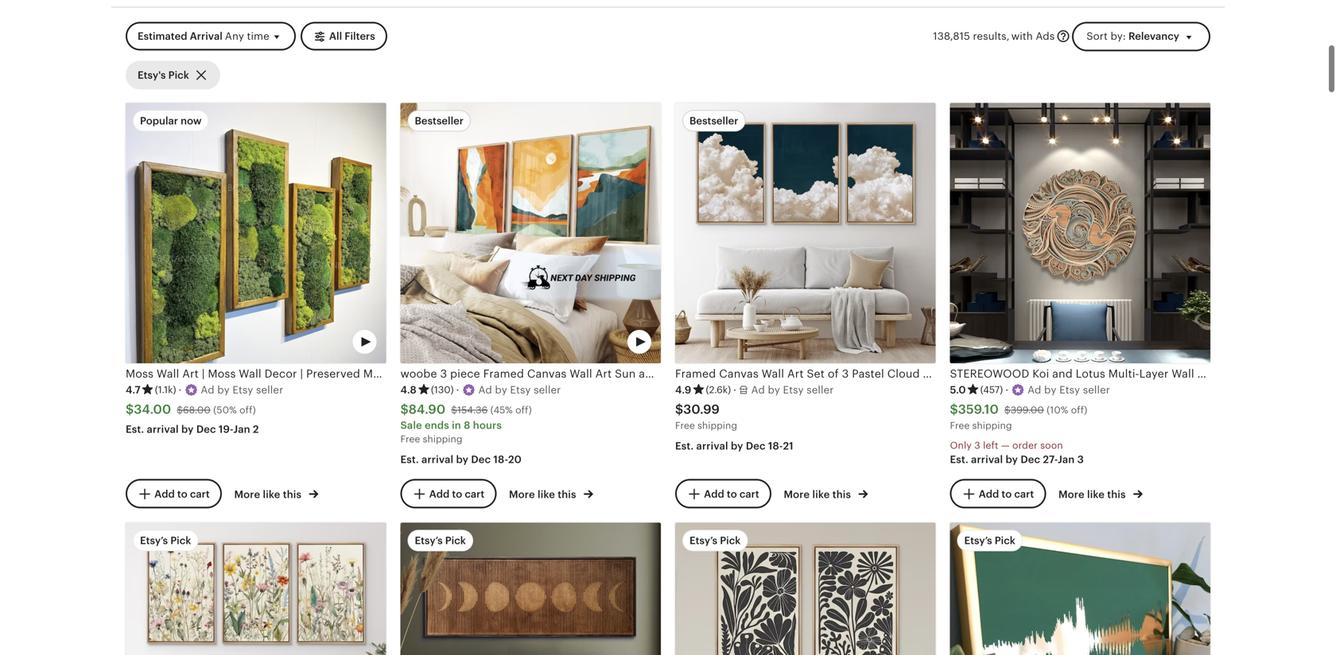 Task type: locate. For each thing, give the bounding box(es) containing it.
etsy's pick link
[[126, 523, 386, 655], [400, 523, 661, 655], [675, 523, 936, 655], [950, 523, 1211, 655]]

dec down the "order"
[[1021, 454, 1040, 466]]

all filters button
[[301, 22, 387, 51]]

arrival for dec 19-jan 2
[[147, 424, 179, 436]]

27-
[[1043, 454, 1058, 466]]

4 etsy's pick link from the left
[[950, 523, 1211, 655]]

bestseller
[[415, 115, 464, 127], [690, 115, 738, 127]]

1 · from the left
[[179, 384, 182, 396]]

4.7
[[126, 384, 141, 396]]

1 horizontal spatial free
[[675, 421, 695, 431]]

1 more from the left
[[234, 489, 260, 501]]

est. for est. arrival by dec 18-21
[[675, 440, 694, 452]]

cart down "est. arrival by dec 19-jan 2" at the left of page
[[190, 488, 210, 500]]

add down the est. arrival by dec 18-21
[[704, 488, 724, 500]]

more like this link down soon
[[1059, 485, 1143, 502]]

0 horizontal spatial 18-
[[493, 454, 508, 466]]

(50%
[[213, 405, 237, 415]]

3 left left
[[974, 440, 980, 451]]

off) for 34.00
[[240, 405, 256, 415]]

$ up "est. arrival by dec 19-jan 2" at the left of page
[[177, 405, 183, 415]]

soon
[[1040, 440, 1063, 451]]

0 horizontal spatial bestseller
[[415, 115, 464, 127]]

4 · from the left
[[1005, 384, 1009, 396]]

more like this link down 2
[[234, 485, 318, 502]]

add
[[154, 488, 175, 500], [429, 488, 450, 500], [704, 488, 724, 500], [979, 488, 999, 500]]

4 add to cart button from the left
[[950, 479, 1046, 509]]

(457)
[[980, 384, 1003, 395]]

arrival
[[147, 424, 179, 436], [696, 440, 728, 452], [971, 454, 1003, 466], [422, 454, 454, 466]]

1 more like this link from the left
[[234, 485, 318, 502]]

jan left 2
[[233, 424, 250, 436]]

68.00
[[183, 405, 211, 415]]

add to cart down the est. arrival by dec 18-21
[[704, 488, 759, 500]]

more like this down 21
[[784, 489, 854, 501]]

dec for dec 18-21
[[746, 440, 766, 452]]

·
[[179, 384, 182, 396], [456, 384, 459, 396], [733, 384, 737, 396], [1005, 384, 1009, 396]]

free inside $ 84.90 $ 154.36 (45% off) sale ends in 8 hours free shipping
[[400, 434, 420, 445]]

more like this link for 84.90
[[509, 485, 593, 502]]

add to cart button down only 3 left — order soon est. arrival by dec 27-jan 3
[[950, 479, 1046, 509]]

by for dec 18-21
[[731, 440, 743, 452]]

2 add to cart button from the left
[[400, 479, 497, 509]]

1 etsy's from the left
[[140, 535, 168, 547]]

product video element for the woobe 3 piece framed canvas wall art sun and mountain illustration print set mid century modern artwork boho decoration for living room image
[[400, 103, 661, 364]]

4 more like this from the left
[[1059, 489, 1129, 501]]

add to cart button for 84.90
[[400, 479, 497, 509]]

est. down $ 30.99 free shipping
[[675, 440, 694, 452]]

0 horizontal spatial shipping
[[423, 434, 462, 445]]

this for 84.90
[[558, 489, 576, 501]]

4 cart from the left
[[1014, 488, 1034, 500]]

cart for 34.00
[[190, 488, 210, 500]]

3 right "27-"
[[1077, 454, 1084, 466]]

est. down the 34.00
[[126, 424, 144, 436]]

in
[[452, 420, 461, 432]]

off) right (10%
[[1071, 405, 1088, 415]]

1 etsy's pick from the left
[[140, 535, 191, 547]]

3 off) from the left
[[1071, 405, 1088, 415]]

4 this from the left
[[1107, 489, 1126, 501]]

popular now
[[140, 115, 202, 127]]

4 etsy's from the left
[[964, 535, 992, 547]]

more
[[234, 489, 260, 501], [509, 489, 535, 501], [784, 489, 810, 501], [1059, 489, 1085, 501]]

2 more like this link from the left
[[509, 485, 593, 502]]

1 like from the left
[[263, 489, 280, 501]]

399.00
[[1011, 405, 1044, 415]]

(1.1k)
[[155, 384, 176, 395]]

add to cart down "est. arrival by dec 18-20"
[[429, 488, 485, 500]]

· for 34.00
[[179, 384, 182, 396]]

add down "est. arrival by dec 19-jan 2" at the left of page
[[154, 488, 175, 500]]

arrival for dec 18-21
[[696, 440, 728, 452]]

by for dec 18-20
[[456, 454, 469, 466]]

pick
[[168, 69, 189, 81], [170, 535, 191, 547], [445, 535, 466, 547], [720, 535, 741, 547], [995, 535, 1016, 547]]

add down "est. arrival by dec 18-20"
[[429, 488, 450, 500]]

etsy's pick link
[[126, 61, 220, 90]]

3 add to cart from the left
[[704, 488, 759, 500]]

by down $ 30.99 free shipping
[[731, 440, 743, 452]]

0 horizontal spatial off)
[[240, 405, 256, 415]]

more down soon
[[1059, 489, 1085, 501]]

1 to from the left
[[177, 488, 187, 500]]

etsy's
[[140, 535, 168, 547], [415, 535, 443, 547], [690, 535, 717, 547], [964, 535, 992, 547]]

this for 359.10
[[1107, 489, 1126, 501]]

2 to from the left
[[452, 488, 462, 500]]

arrival down left
[[971, 454, 1003, 466]]

by down the —
[[1006, 454, 1018, 466]]

add to cart down "est. arrival by dec 19-jan 2" at the left of page
[[154, 488, 210, 500]]

framed canvas wall art set watercolor wildflowers floral botanical prints minimalist modern art boho wall decor image
[[126, 523, 386, 655]]

shipping up left
[[972, 421, 1012, 431]]

off) inside $ 34.00 $ 68.00 (50% off)
[[240, 405, 256, 415]]

shipping
[[698, 421, 737, 431], [972, 421, 1012, 431], [423, 434, 462, 445]]

jan down soon
[[1058, 454, 1075, 466]]

this
[[283, 489, 302, 501], [558, 489, 576, 501], [833, 489, 851, 501], [1107, 489, 1126, 501]]

3 more like this link from the left
[[784, 485, 868, 502]]

off) right (45% at the left of the page
[[515, 405, 532, 415]]

like for 84.90
[[538, 489, 555, 501]]

more like this down soon
[[1059, 489, 1129, 501]]

by
[[181, 424, 194, 436], [731, 440, 743, 452], [1006, 454, 1018, 466], [456, 454, 469, 466]]

add down left
[[979, 488, 999, 500]]

off) inside $ 84.90 $ 154.36 (45% off) sale ends in 8 hours free shipping
[[515, 405, 532, 415]]

0 vertical spatial 3
[[974, 440, 980, 451]]

2 horizontal spatial off)
[[1071, 405, 1088, 415]]

add to cart button for 359.10
[[950, 479, 1046, 509]]

4 add to cart from the left
[[979, 488, 1034, 500]]

2 like from the left
[[538, 489, 555, 501]]

0 horizontal spatial jan
[[233, 424, 250, 436]]

arrival down the 34.00
[[147, 424, 179, 436]]

jan
[[233, 424, 250, 436], [1058, 454, 1075, 466]]

1 etsy's pick link from the left
[[126, 523, 386, 655]]

$ down the 4.7
[[126, 403, 134, 417]]

to down "est. arrival by dec 18-20"
[[452, 488, 462, 500]]

more like this link
[[234, 485, 318, 502], [509, 485, 593, 502], [784, 485, 868, 502], [1059, 485, 1143, 502]]

off) for 84.90
[[515, 405, 532, 415]]

to down "est. arrival by dec 19-jan 2" at the left of page
[[177, 488, 187, 500]]

$
[[126, 403, 134, 417], [400, 403, 409, 417], [675, 403, 683, 417], [950, 403, 958, 417], [177, 405, 183, 415], [451, 405, 457, 415], [1004, 405, 1011, 415]]

2 more like this from the left
[[509, 489, 579, 501]]

4 add from the left
[[979, 488, 999, 500]]

dec left 21
[[746, 440, 766, 452]]

only 3 left — order soon est. arrival by dec 27-jan 3
[[950, 440, 1084, 466]]

off) up 2
[[240, 405, 256, 415]]

3
[[974, 440, 980, 451], [1077, 454, 1084, 466]]

· right (130)
[[456, 384, 459, 396]]

34.00
[[134, 403, 171, 417]]

2 off) from the left
[[515, 405, 532, 415]]

more down 20
[[509, 489, 535, 501]]

add to cart button for 34.00
[[126, 479, 222, 509]]

—
[[1001, 440, 1010, 451]]

(10%
[[1047, 405, 1069, 415]]

sort
[[1087, 30, 1108, 42]]

by down 8
[[456, 454, 469, 466]]

· right (1.1k)
[[179, 384, 182, 396]]

add to cart down only 3 left — order soon est. arrival by dec 27-jan 3
[[979, 488, 1034, 500]]

$ down 4.9
[[675, 403, 683, 417]]

add to cart button
[[126, 479, 222, 509], [400, 479, 497, 509], [675, 479, 771, 509], [950, 479, 1046, 509]]

add to cart button down "est. arrival by dec 19-jan 2" at the left of page
[[126, 479, 222, 509]]

· right (457)
[[1005, 384, 1009, 396]]

1 horizontal spatial 18-
[[768, 440, 783, 452]]

8
[[464, 420, 470, 432]]

4 more like this link from the left
[[1059, 485, 1143, 502]]

$ inside $ 30.99 free shipping
[[675, 403, 683, 417]]

any
[[225, 30, 244, 42]]

2 bestseller from the left
[[690, 115, 738, 127]]

more like this for 84.90
[[509, 489, 579, 501]]

cart
[[190, 488, 210, 500], [465, 488, 485, 500], [740, 488, 759, 500], [1014, 488, 1034, 500]]

1 bestseller from the left
[[415, 115, 464, 127]]

shipping down ends on the bottom left of the page
[[423, 434, 462, 445]]

(2.6k)
[[706, 384, 731, 395]]

add to cart button down the est. arrival by dec 18-21
[[675, 479, 771, 509]]

cart down only 3 left — order soon est. arrival by dec 27-jan 3
[[1014, 488, 1034, 500]]

to for 359.10
[[1002, 488, 1012, 500]]

2 add to cart from the left
[[429, 488, 485, 500]]

3 this from the left
[[833, 489, 851, 501]]

1 more like this from the left
[[234, 489, 304, 501]]

shipping down 30.99
[[698, 421, 737, 431]]

est. for est. arrival by dec 18-20
[[400, 454, 419, 466]]

by inside only 3 left — order soon est. arrival by dec 27-jan 3
[[1006, 454, 1018, 466]]

shipping inside $ 359.10 $ 399.00 (10% off) free shipping
[[972, 421, 1012, 431]]

2 horizontal spatial free
[[950, 421, 970, 431]]

est.
[[126, 424, 144, 436], [675, 440, 694, 452], [950, 454, 969, 466], [400, 454, 419, 466]]

1 add to cart from the left
[[154, 488, 210, 500]]

0 vertical spatial 18-
[[768, 440, 783, 452]]

more like this link for 359.10
[[1059, 485, 1143, 502]]

with
[[1011, 30, 1033, 42]]

· right (2.6k)
[[733, 384, 737, 396]]

(130)
[[431, 384, 454, 395]]

add for 359.10
[[979, 488, 999, 500]]

this for 34.00
[[283, 489, 302, 501]]

product video element
[[126, 103, 386, 364], [400, 103, 661, 364], [400, 523, 661, 655], [950, 523, 1211, 655]]

1 horizontal spatial bestseller
[[690, 115, 738, 127]]

add to cart button down "est. arrival by dec 18-20"
[[400, 479, 497, 509]]

2 this from the left
[[558, 489, 576, 501]]

2 horizontal spatial shipping
[[972, 421, 1012, 431]]

30.99
[[683, 403, 720, 417]]

84.90
[[409, 403, 446, 417]]

more like this link down 21
[[784, 485, 868, 502]]

add to cart for 359.10
[[979, 488, 1034, 500]]

est. down sale in the left bottom of the page
[[400, 454, 419, 466]]

product video element for the moss wall art | moss wall decor | preserved moss art framed | moss wall sets | moss no maintenance required moss "living" wall  ~ "moss mix" image
[[126, 103, 386, 364]]

1 vertical spatial 3
[[1077, 454, 1084, 466]]

more down 21
[[784, 489, 810, 501]]

4 like from the left
[[1087, 489, 1105, 501]]

more for 84.90
[[509, 489, 535, 501]]

(45%
[[490, 405, 513, 415]]

2 more from the left
[[509, 489, 535, 501]]

free down 30.99
[[675, 421, 695, 431]]

shipping inside $ 30.99 free shipping
[[698, 421, 737, 431]]

free down sale in the left bottom of the page
[[400, 434, 420, 445]]

1 this from the left
[[283, 489, 302, 501]]

1 off) from the left
[[240, 405, 256, 415]]

1 vertical spatial jan
[[1058, 454, 1075, 466]]

by:
[[1111, 30, 1126, 42]]

like
[[263, 489, 280, 501], [538, 489, 555, 501], [812, 489, 830, 501], [1087, 489, 1105, 501]]

dec left 19-
[[196, 424, 216, 436]]

cart down the est. arrival by dec 18-21
[[740, 488, 759, 500]]

arrival down ends on the bottom left of the page
[[422, 454, 454, 466]]

filters
[[345, 30, 375, 42]]

more like this
[[234, 489, 304, 501], [509, 489, 579, 501], [784, 489, 854, 501], [1059, 489, 1129, 501]]

$ inside $ 34.00 $ 68.00 (50% off)
[[177, 405, 183, 415]]

1 cart from the left
[[190, 488, 210, 500]]

0 horizontal spatial free
[[400, 434, 420, 445]]

2 add from the left
[[429, 488, 450, 500]]

all filters
[[329, 30, 375, 42]]

add to cart
[[154, 488, 210, 500], [429, 488, 485, 500], [704, 488, 759, 500], [979, 488, 1034, 500]]

1 add from the left
[[154, 488, 175, 500]]

only
[[950, 440, 972, 451]]

1 add to cart button from the left
[[126, 479, 222, 509]]

to down the est. arrival by dec 18-21
[[727, 488, 737, 500]]

off) inside $ 359.10 $ 399.00 (10% off) free shipping
[[1071, 405, 1088, 415]]

18-
[[768, 440, 783, 452], [493, 454, 508, 466]]

off)
[[240, 405, 256, 415], [515, 405, 532, 415], [1071, 405, 1088, 415]]

4 more from the left
[[1059, 489, 1085, 501]]

free
[[675, 421, 695, 431], [950, 421, 970, 431], [400, 434, 420, 445]]

$ up in
[[451, 405, 457, 415]]

more for 34.00
[[234, 489, 260, 501]]

to down only 3 left — order soon est. arrival by dec 27-jan 3
[[1002, 488, 1012, 500]]

dec left 20
[[471, 454, 491, 466]]

arrival down $ 30.99 free shipping
[[696, 440, 728, 452]]

1 horizontal spatial off)
[[515, 405, 532, 415]]

dec
[[196, 424, 216, 436], [746, 440, 766, 452], [1021, 454, 1040, 466], [471, 454, 491, 466]]

more like this link down 20
[[509, 485, 593, 502]]

5.0
[[950, 384, 966, 396]]

19-
[[219, 424, 233, 436]]

4 to from the left
[[1002, 488, 1012, 500]]

more down 2
[[234, 489, 260, 501]]

more like this down 20
[[509, 489, 579, 501]]

more like this down 2
[[234, 489, 304, 501]]

3 like from the left
[[812, 489, 830, 501]]

free inside $ 30.99 free shipping
[[675, 421, 695, 431]]

free up 'only'
[[950, 421, 970, 431]]

1 horizontal spatial shipping
[[698, 421, 737, 431]]

1 horizontal spatial jan
[[1058, 454, 1075, 466]]

more like this link for 34.00
[[234, 485, 318, 502]]

cart down "est. arrival by dec 18-20"
[[465, 488, 485, 500]]

etsy's pick
[[140, 535, 191, 547], [415, 535, 466, 547], [690, 535, 741, 547], [964, 535, 1016, 547]]

to
[[177, 488, 187, 500], [452, 488, 462, 500], [727, 488, 737, 500], [1002, 488, 1012, 500]]

est. for est. arrival by dec 19-jan 2
[[126, 424, 144, 436]]

time
[[247, 30, 269, 42]]

1 vertical spatial 18-
[[493, 454, 508, 466]]

2 · from the left
[[456, 384, 459, 396]]

18- for 30.99
[[768, 440, 783, 452]]

2 cart from the left
[[465, 488, 485, 500]]

20
[[508, 454, 522, 466]]

by down $ 34.00 $ 68.00 (50% off)
[[181, 424, 194, 436]]

est. down 'only'
[[950, 454, 969, 466]]



Task type: vqa. For each thing, say whether or not it's contained in the screenshot.
hours
yes



Task type: describe. For each thing, give the bounding box(es) containing it.
138,815 results,
[[933, 30, 1010, 42]]

to for 84.90
[[452, 488, 462, 500]]

18- for 84.90
[[493, 454, 508, 466]]

now
[[181, 115, 202, 127]]

sale
[[400, 420, 422, 432]]

with ads
[[1011, 30, 1055, 42]]

ends
[[425, 420, 449, 432]]

dec for dec 19-jan 2
[[196, 424, 216, 436]]

1 horizontal spatial 3
[[1077, 454, 1084, 466]]

3 cart from the left
[[740, 488, 759, 500]]

ads
[[1036, 30, 1055, 42]]

2 etsy's from the left
[[415, 535, 443, 547]]

to for 34.00
[[177, 488, 187, 500]]

like for 359.10
[[1087, 489, 1105, 501]]

2 etsy's pick from the left
[[415, 535, 466, 547]]

estimated arrival any time
[[138, 30, 269, 42]]

cart for 359.10
[[1014, 488, 1034, 500]]

dec inside only 3 left — order soon est. arrival by dec 27-jan 3
[[1021, 454, 1040, 466]]

framed canvas wall art set of 3 pastel cloud navy blue sky nature landscape prints minimalist modern art nature wall decor image
[[675, 103, 936, 364]]

framed canvas wall art set abstract floral botanical prints minimalist modern art boho wall decor image
[[675, 523, 936, 655]]

138,815
[[933, 30, 970, 42]]

est. arrival by dec 18-20
[[400, 454, 522, 466]]

$ 84.90 $ 154.36 (45% off) sale ends in 8 hours free shipping
[[400, 403, 532, 445]]

3 to from the left
[[727, 488, 737, 500]]

more like this for 359.10
[[1059, 489, 1129, 501]]

like for 34.00
[[263, 489, 280, 501]]

2
[[253, 424, 259, 436]]

product video element for personalised wall art favourite song print gift sound waves gold silver copper foil, any song, any colour scheme image
[[950, 523, 1211, 655]]

3 etsy's pick link from the left
[[675, 523, 936, 655]]

0 horizontal spatial 3
[[974, 440, 980, 451]]

3 more like this from the left
[[784, 489, 854, 501]]

jan inside only 3 left — order soon est. arrival by dec 27-jan 3
[[1058, 454, 1075, 466]]

all
[[329, 30, 342, 42]]

personalised wall art favourite song print gift sound waves gold silver copper foil, any song, any colour scheme image
[[950, 523, 1211, 655]]

add for 34.00
[[154, 488, 175, 500]]

add to cart for 34.00
[[154, 488, 210, 500]]

4.9
[[675, 384, 692, 396]]

$ up sale in the left bottom of the page
[[400, 403, 409, 417]]

off) for 359.10
[[1071, 405, 1088, 415]]

arrival for dec 18-20
[[422, 454, 454, 466]]

3 etsy's from the left
[[690, 535, 717, 547]]

shipping inside $ 84.90 $ 154.36 (45% off) sale ends in 8 hours free shipping
[[423, 434, 462, 445]]

$ 30.99 free shipping
[[675, 403, 737, 431]]

3 · from the left
[[733, 384, 737, 396]]

est. arrival by dec 18-21
[[675, 440, 794, 452]]

$ right the 359.10
[[1004, 405, 1011, 415]]

arrival inside only 3 left — order soon est. arrival by dec 27-jan 3
[[971, 454, 1003, 466]]

left
[[983, 440, 999, 451]]

est. arrival by dec 19-jan 2
[[126, 424, 259, 436]]

more for 359.10
[[1059, 489, 1085, 501]]

· for 359.10
[[1005, 384, 1009, 396]]

sort by: relevancy
[[1087, 30, 1179, 42]]

3 add to cart button from the left
[[675, 479, 771, 509]]

$ down 5.0
[[950, 403, 958, 417]]

4 etsy's pick from the left
[[964, 535, 1016, 547]]

relevancy
[[1129, 30, 1179, 42]]

free inside $ 359.10 $ 399.00 (10% off) free shipping
[[950, 421, 970, 431]]

etsy's
[[138, 69, 166, 81]]

$ 359.10 $ 399.00 (10% off) free shipping
[[950, 403, 1088, 431]]

cart for 84.90
[[465, 488, 485, 500]]

product video element for "framed wooden wall art moon phases, boho rustic, geometric line art, minimalist design, celestial, lunar eclipse,living room above bed decor" image
[[400, 523, 661, 655]]

estimated
[[138, 30, 187, 42]]

$ 34.00 $ 68.00 (50% off)
[[126, 403, 256, 417]]

3 add from the left
[[704, 488, 724, 500]]

4.8
[[400, 384, 417, 396]]

etsy's pick
[[138, 69, 189, 81]]

21
[[783, 440, 794, 452]]

arrival
[[190, 30, 223, 42]]

0 vertical spatial jan
[[233, 424, 250, 436]]

woobe 3 piece framed canvas wall art sun and mountain illustration print set mid century modern artwork boho decoration for living room image
[[400, 103, 661, 364]]

3 more from the left
[[784, 489, 810, 501]]

hours
[[473, 420, 502, 432]]

popular
[[140, 115, 178, 127]]

moss wall art | moss wall decor | preserved moss art framed | moss wall sets | moss no maintenance required moss "living" wall  ~ "moss mix" image
[[126, 103, 386, 364]]

· for 84.90
[[456, 384, 459, 396]]

by for dec 19-jan 2
[[181, 424, 194, 436]]

stereowood koi and lotus multi-layer wall art, large geometric wood wall art, mandala laser cut, 3d wood wall art, laser cut arts and crafts image
[[950, 103, 1211, 364]]

framed wooden wall art moon phases, boho rustic, geometric line art, minimalist design, celestial, lunar eclipse,living room above bed decor image
[[400, 523, 661, 655]]

add to cart for 84.90
[[429, 488, 485, 500]]

order
[[1013, 440, 1038, 451]]

est. inside only 3 left — order soon est. arrival by dec 27-jan 3
[[950, 454, 969, 466]]

dec for dec 18-20
[[471, 454, 491, 466]]

3 etsy's pick from the left
[[690, 535, 741, 547]]

154.36
[[457, 405, 488, 415]]

more like this for 34.00
[[234, 489, 304, 501]]

2 etsy's pick link from the left
[[400, 523, 661, 655]]

359.10
[[958, 403, 999, 417]]

results,
[[973, 30, 1010, 42]]

add for 84.90
[[429, 488, 450, 500]]



